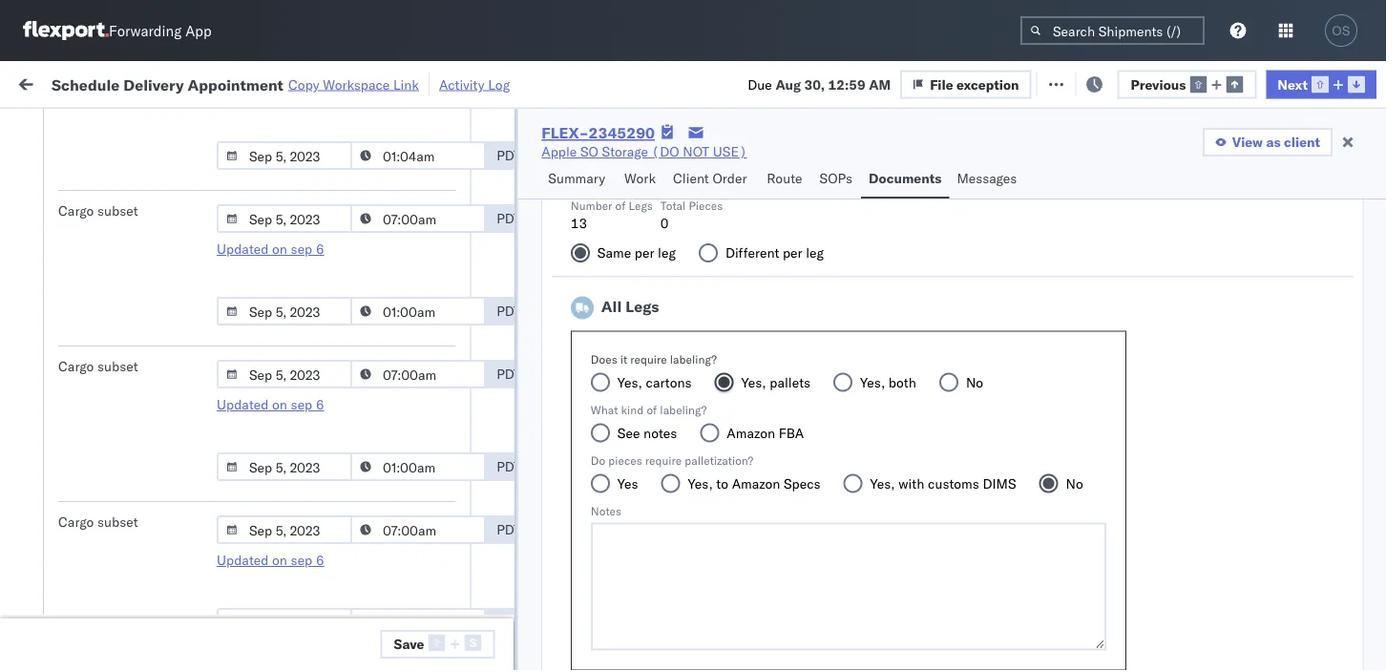 Task type: locate. For each thing, give the bounding box(es) containing it.
work inside 'button'
[[207, 74, 241, 91]]

0 vertical spatial schedule pickup from los angeles, ca link
[[44, 381, 271, 419]]

6 air from the top
[[584, 602, 602, 619]]

2023 for 10:58 am mdt, jul 26, 2023
[[455, 140, 488, 157]]

1 schedule pickup from los angeles, ca link from the top
[[44, 381, 271, 419]]

pm right 3:59
[[340, 518, 361, 535]]

airport inside confirm pickup from amsterdam airport schiphol, haarlemmermeer, netherlands
[[242, 508, 284, 524]]

2023 for 12:59 am mdt, jun 15, 2023
[[459, 434, 493, 451]]

confirm down barajas
[[21, 349, 70, 366]]

2 vertical spatial pudong
[[1237, 602, 1283, 619]]

2 cargo from the top
[[58, 358, 94, 375]]

2345290
[[589, 123, 655, 142], [1095, 266, 1153, 283]]

2 vertical spatial cargo
[[58, 514, 94, 530]]

schedule pickup from los angeles, ca for unknown
[[44, 466, 257, 501]]

account down customs in the right bottom of the page
[[931, 518, 981, 535]]

yes, with customs dims
[[870, 475, 1016, 492]]

pickup for 'schedule pickup from los angeles international airport' link
[[104, 213, 145, 230]]

aug for 12:59 am mdt, aug 30, 2023
[[410, 266, 436, 283]]

apple up vandelay west
[[833, 266, 868, 283]]

0 vertical spatial account
[[931, 182, 981, 199]]

sep up save
[[410, 602, 434, 619]]

None text field
[[590, 523, 1106, 651]]

11, right save
[[429, 644, 450, 661]]

1 vertical spatial demo
[[762, 392, 797, 409]]

5 resize handle column header from the left
[[800, 148, 823, 670]]

exception down search shipments (/) text field
[[1088, 74, 1150, 91]]

1 resize handle column header from the left
[[273, 148, 296, 670]]

1 horizontal spatial documents
[[869, 170, 942, 187]]

from for schedule pickup from madrid– barajas airport, madrid, spain "link"
[[149, 297, 177, 314]]

cargo subset down confirm delivery button
[[58, 202, 138, 219]]

airp for 3:59 pm mdt, may 9, 2023
[[1367, 518, 1387, 535]]

yes, for yes, with customs dims
[[870, 475, 895, 492]]

0 vertical spatial upload
[[44, 550, 87, 566]]

0 horizontal spatial apple
[[542, 143, 577, 160]]

2 per from the left
[[783, 244, 802, 261]]

1 vertical spatial 30,
[[439, 266, 460, 283]]

7 ocean from the top
[[584, 644, 624, 661]]

3 resize handle column header from the left
[[552, 148, 575, 670]]

yes, left the pallets
[[741, 374, 766, 391]]

0 horizontal spatial 30,
[[439, 266, 460, 283]]

0 vertical spatial subset
[[97, 202, 138, 219]]

fcl for jul
[[627, 140, 651, 157]]

1 vertical spatial sep
[[402, 644, 426, 661]]

3 updated on sep 6 from the top
[[217, 552, 324, 569]]

previous button
[[1118, 70, 1257, 99]]

0 horizontal spatial use)
[[713, 143, 747, 160]]

-- : -- -- text field up 1:00 am mdt, sep 11, 2023
[[350, 608, 486, 637]]

3 updated on sep 6 button from the top
[[217, 552, 324, 569]]

integration down with
[[833, 518, 899, 535]]

0 horizontal spatial no
[[966, 374, 983, 391]]

documents down the netherlands
[[44, 569, 113, 585]]

3 mmm d, yyyy text field from the top
[[217, 453, 352, 481]]

3 fcl from the top
[[627, 392, 651, 409]]

confirm inside confirm pickup from amsterdam airport schiphol, haarlemmermeer, netherlands
[[40, 508, 89, 524]]

1 vertical spatial updated on sep 6 button
[[217, 396, 324, 413]]

not up vandelay west
[[850, 266, 876, 283]]

1 vertical spatial schedule delivery appointment
[[44, 433, 235, 450]]

1 shanghai pudong international airp from the top
[[1176, 266, 1387, 283]]

mdt, down the 3:59 pm mdt, may 9, 2023
[[364, 560, 398, 577]]

no for yes, with customs dims
[[1066, 475, 1083, 492]]

0 vertical spatial ca
[[230, 349, 248, 366]]

12:59 for 12:59 am mst, feb 28, 2023
[[307, 392, 345, 409]]

ocean
[[584, 140, 624, 157], [584, 350, 624, 367], [584, 392, 624, 409], [584, 434, 624, 451], [584, 476, 624, 493], [584, 560, 624, 577], [584, 644, 624, 661]]

-- : -- -- text field for 3rd -- : -- -- text box from the bottom
[[350, 297, 486, 326]]

1 vertical spatial subset
[[97, 358, 138, 375]]

file down search shipments (/) text field
[[1061, 74, 1085, 91]]

from up amsterdam
[[149, 466, 177, 482]]

am right 12:00 at the left top of page
[[348, 182, 370, 199]]

-- : -- -- text field
[[350, 297, 486, 326], [350, 453, 486, 481], [350, 516, 486, 544]]

am for 12:59 am mdt, aug 30, 2023
[[348, 266, 370, 283]]

mst,
[[373, 392, 406, 409]]

shanghai pudong international airp for 12:59 am mdt, sep 15, 2023
[[1176, 602, 1387, 619]]

upload inside upload customs clearance documents
[[44, 550, 87, 566]]

- left suitsupply
[[985, 182, 993, 199]]

0 vertical spatial 15,
[[435, 434, 456, 451]]

shanghai for 3:59 pm mdt, may 9, 2023
[[1176, 518, 1233, 535]]

integration for integration test account - karl lagerfeld
[[833, 518, 899, 535]]

pickup for schedule pickup from los angeles, ca link corresponding to 12:59 am mst, feb 28, 2023
[[104, 381, 145, 398]]

- left karl
[[985, 518, 993, 535]]

file up consignee button
[[930, 76, 954, 92]]

bookings
[[833, 392, 889, 409], [833, 476, 889, 493]]

suitsupply
[[996, 182, 1060, 199]]

1 vertical spatial cargo
[[58, 358, 94, 375]]

1 air from the top
[[584, 182, 602, 199]]

2 vertical spatial integration
[[833, 518, 899, 535]]

2023 for 12:59 am mst, feb 28, 2023
[[460, 392, 493, 409]]

labeling? for see notes
[[660, 403, 707, 417]]

3 air from the top
[[584, 266, 602, 283]]

4 air from the top
[[584, 308, 602, 325]]

4 resize handle column header from the left
[[676, 148, 699, 670]]

resize handle column header for departure port 'button'
[[1335, 148, 1358, 670]]

1 ocean fcl from the top
[[584, 140, 651, 157]]

ag
[[896, 434, 914, 451]]

1 vertical spatial updated
[[217, 396, 269, 413]]

- for karl
[[985, 518, 993, 535]]

0 horizontal spatial flex-2345290
[[542, 123, 655, 142]]

3 shanghai from the top
[[1176, 602, 1233, 619]]

8 resize handle column header from the left
[[1335, 148, 1358, 670]]

pickup down confirm delivery button
[[104, 213, 145, 230]]

confirm inside button
[[21, 349, 70, 366]]

30,
[[804, 76, 825, 92], [439, 266, 460, 283]]

2 vertical spatial appointment
[[156, 433, 235, 450]]

1 flexport demo consignee from the top
[[709, 140, 865, 157]]

2023 for 3:59 pm mdt, may 9, 2023
[[447, 518, 480, 535]]

jun
[[410, 434, 432, 451], [401, 560, 423, 577]]

file
[[1061, 74, 1085, 91], [930, 76, 954, 92]]

flex-2345290 up mode
[[542, 123, 655, 142]]

1 vertical spatial labeling?
[[660, 403, 707, 417]]

2 updated on sep 6 from the top
[[217, 396, 324, 413]]

0 horizontal spatial work
[[207, 74, 241, 91]]

0 vertical spatial angeles,
[[174, 349, 227, 366]]

2 bookings from the top
[[833, 476, 889, 493]]

sops
[[820, 170, 853, 187]]

0 vertical spatial flexport demo consignee
[[709, 140, 865, 157]]

flexport up amazon fba
[[709, 392, 759, 409]]

consignee
[[801, 140, 865, 157], [833, 156, 888, 170], [801, 392, 865, 409], [921, 392, 985, 409], [801, 476, 865, 493], [921, 476, 985, 493]]

delivery down upload customs clearance documents link
[[142, 601, 191, 618]]

updated down the spain at the top left of the page
[[217, 396, 269, 413]]

jun for 11,
[[401, 560, 423, 577]]

7 pdt from the top
[[497, 614, 521, 631]]

consignee right route button
[[833, 156, 888, 170]]

28,
[[436, 392, 457, 409]]

mmm d, yyyy text field down the spain at the top left of the page
[[217, 360, 352, 389]]

airport
[[125, 233, 167, 249], [242, 508, 284, 524]]

1 vertical spatial schedule delivery appointment link
[[44, 432, 235, 451]]

consignee button
[[823, 152, 995, 171]]

aug right due on the right top of page
[[776, 76, 801, 92]]

from inside schedule pickup from madrid– barajas airport, madrid, spain
[[149, 297, 177, 314]]

confirm inside button
[[44, 181, 93, 198]]

activity log button
[[439, 73, 510, 96]]

do pieces require palletization?
[[590, 454, 753, 468]]

1 sep from the top
[[291, 241, 312, 257]]

-
[[985, 182, 993, 199], [860, 434, 869, 451], [985, 518, 993, 535]]

test for unknown
[[892, 476, 917, 493]]

1 schedule pickup from los angeles, ca from the top
[[44, 381, 257, 417]]

2 horizontal spatial so
[[871, 266, 890, 283]]

apple inside apple so storage (do not use) link
[[542, 143, 577, 160]]

0 vertical spatial confirm
[[44, 181, 93, 198]]

demo up route
[[762, 140, 797, 157]]

2 leg from the left
[[806, 244, 824, 261]]

2 bookings test consignee from the top
[[833, 476, 985, 493]]

updated down the angeles
[[217, 241, 269, 257]]

0 vertical spatial updated
[[217, 241, 269, 257]]

2 vertical spatial confirm
[[40, 508, 89, 524]]

exception: missing bill of lading numbers
[[40, 129, 238, 165]]

6
[[316, 241, 324, 257], [316, 396, 324, 413], [316, 552, 324, 569]]

cargo up the netherlands
[[58, 514, 94, 530]]

schedule delivery appointment link up schedule pickup from madrid– barajas airport, madrid, spain
[[40, 264, 231, 283]]

forwarding app link
[[23, 21, 212, 40]]

2 subset from the top
[[97, 358, 138, 375]]

2 vertical spatial cargo subset
[[58, 514, 138, 530]]

2 -- : -- -- text field from the top
[[350, 453, 486, 481]]

of right kind
[[646, 403, 657, 417]]

account down consignee button
[[931, 182, 981, 199]]

use) down suitsupply
[[1004, 266, 1038, 283]]

appointment for bottom schedule delivery appointment button
[[156, 433, 235, 450]]

pickup for the confirm pickup from los angeles, ca link
[[73, 349, 114, 366]]

1 horizontal spatial airport
[[242, 508, 284, 524]]

los inside schedule pickup from los angeles international airport
[[180, 213, 201, 230]]

bookings down on
[[833, 476, 889, 493]]

los down confirm pickup from los angeles, ca button
[[180, 381, 201, 398]]

am right 10:58
[[348, 140, 370, 157]]

2318886
[[1095, 644, 1153, 661]]

12:59 left mst,
[[307, 392, 345, 409]]

of right proof
[[127, 601, 139, 618]]

3 -- : -- -- text field from the top
[[350, 360, 486, 389]]

documents inside button
[[869, 170, 942, 187]]

client order button
[[666, 161, 759, 199]]

work inside button
[[625, 170, 656, 187]]

0 vertical spatial updated on sep 6
[[217, 241, 324, 257]]

3 6 from the top
[[316, 552, 324, 569]]

los down madrid,
[[149, 349, 171, 366]]

shanghai for 12:59 am mdt, sep 15, 2023
[[1176, 602, 1233, 619]]

cargo subset down airport, in the left top of the page
[[58, 358, 138, 375]]

integration test account - suitsupply
[[833, 182, 1060, 199]]

2 ocean from the top
[[584, 350, 624, 367]]

1 vertical spatial flex-2345290
[[1054, 266, 1153, 283]]

does it require labeling?
[[590, 352, 717, 367]]

MMM D, YYYY text field
[[217, 204, 352, 233], [217, 297, 352, 326], [217, 453, 352, 481], [217, 516, 352, 544], [217, 608, 352, 637]]

1 horizontal spatial work
[[625, 170, 656, 187]]

integration test account - karl lagerfeld
[[833, 518, 1081, 535]]

6 ocean fcl from the top
[[584, 644, 651, 661]]

schedule delivery appointment button down confirm pickup from los angeles, ca button
[[44, 432, 235, 453]]

of right bill on the top
[[181, 129, 194, 146]]

los for the confirm pickup from los angeles, ca link
[[149, 349, 171, 366]]

delivery inside button
[[96, 181, 145, 198]]

1 vertical spatial require
[[645, 454, 681, 468]]

schedule pickup from los angeles, ca up haarlemmermeer,
[[44, 466, 257, 501]]

3 shanghai pudong international airp from the top
[[1176, 602, 1387, 619]]

2 vertical spatial account
[[931, 518, 981, 535]]

2345290 down 2318555
[[1095, 266, 1153, 283]]

confirm delivery link
[[44, 180, 145, 199]]

1 horizontal spatial file
[[1061, 74, 1085, 91]]

1 demo from the top
[[762, 140, 797, 157]]

cargo subset
[[58, 202, 138, 219], [58, 358, 138, 375], [58, 514, 138, 530]]

per for different
[[783, 244, 802, 261]]

2 vertical spatial flexport
[[709, 476, 759, 493]]

pickup up airport, in the left top of the page
[[104, 297, 145, 314]]

sep down 12:00 at the left top of page
[[291, 241, 312, 257]]

previous
[[1131, 76, 1186, 92]]

1 horizontal spatial 2345290
[[1095, 266, 1153, 283]]

number
[[570, 198, 612, 212]]

1 mmm d, yyyy text field from the top
[[217, 204, 352, 233]]

schedule pickup from los angeles international airport
[[44, 213, 253, 249]]

1 vertical spatial upload
[[44, 601, 87, 618]]

pickup inside button
[[73, 349, 114, 366]]

15, down 28,
[[435, 434, 456, 451]]

airport inside schedule pickup from los angeles international airport
[[125, 233, 167, 249]]

confirm down 'numbers' at the left
[[44, 181, 93, 198]]

2 schedule pickup from los angeles, ca from the top
[[44, 466, 257, 501]]

pickup inside schedule pickup from los angeles international airport
[[104, 213, 145, 230]]

6 fcl from the top
[[627, 644, 651, 661]]

notes
[[590, 504, 621, 519]]

-- : -- -- text field up 12:00 am mdt, aug 19, 2023
[[350, 141, 486, 170]]

am for 12:59 am mdt, sep 15, 2023
[[348, 602, 370, 619]]

2 vertical spatial demo
[[762, 476, 797, 493]]

legs inside number of legs 13
[[628, 198, 652, 212]]

1 vertical spatial jun
[[401, 560, 423, 577]]

import
[[161, 74, 204, 91]]

ca down schedule pickup from madrid– barajas airport, madrid, spain "link"
[[230, 349, 248, 366]]

1 vertical spatial bookings test consignee
[[833, 476, 985, 493]]

30, down 19, on the top of page
[[439, 266, 460, 283]]

missing
[[108, 129, 155, 146]]

am
[[869, 76, 891, 92], [348, 140, 370, 157], [348, 182, 370, 199], [348, 266, 370, 283], [348, 392, 370, 409], [348, 434, 370, 451], [348, 602, 370, 619], [340, 644, 362, 661]]

6 left mst,
[[316, 396, 324, 413]]

yes,
[[617, 374, 642, 391], [741, 374, 766, 391], [860, 374, 885, 391], [688, 475, 713, 492], [870, 475, 895, 492]]

flex-2342348 button
[[1024, 597, 1157, 624], [1024, 597, 1157, 624]]

2 vertical spatial aug
[[410, 266, 436, 283]]

netherlands
[[40, 546, 115, 562]]

fcl
[[627, 140, 651, 157], [627, 350, 651, 367], [627, 392, 651, 409], [627, 476, 651, 493], [627, 560, 651, 577], [627, 644, 651, 661]]

1 vertical spatial shanghai pudong international airp
[[1176, 518, 1387, 535]]

2 schedule pickup from los angeles, ca link from the top
[[44, 465, 271, 503]]

pm for 3:59
[[340, 518, 361, 535]]

flex-1893088 button
[[1024, 471, 1157, 498], [1024, 471, 1157, 498]]

2 airp from the top
[[1367, 518, 1387, 535]]

5 mmm d, yyyy text field from the top
[[217, 608, 352, 637]]

2 flexport demo consignee from the top
[[709, 392, 865, 409]]

upload left proof
[[44, 601, 87, 618]]

0 horizontal spatial 2345290
[[589, 123, 655, 142]]

1 horizontal spatial per
[[783, 244, 802, 261]]

2 vertical spatial angeles,
[[205, 466, 257, 482]]

confirm for confirm delivery
[[44, 181, 93, 198]]

4 ocean fcl from the top
[[584, 476, 651, 493]]

my work
[[19, 69, 104, 95]]

2 xiaoyu test client from the left
[[833, 644, 942, 661]]

0 vertical spatial documents
[[869, 170, 942, 187]]

2 sep from the top
[[291, 396, 312, 413]]

1919147
[[1095, 392, 1153, 409]]

1 vandelay from the left
[[709, 350, 764, 367]]

5 air from the top
[[584, 518, 602, 535]]

pickup inside schedule pickup from madrid– barajas airport, madrid, spain
[[104, 297, 145, 314]]

message
[[256, 74, 309, 91]]

2 vertical spatial updated on sep 6
[[217, 552, 324, 569]]

0 vertical spatial no
[[966, 374, 983, 391]]

1 bookings test consignee from the top
[[833, 392, 985, 409]]

1 6 from the top
[[316, 241, 324, 257]]

exception up the messages
[[957, 76, 1019, 92]]

delivery down confirm pickup from los angeles, ca button
[[104, 433, 153, 450]]

2 vertical spatial flexport demo consignee
[[709, 476, 865, 493]]

resize handle column header for mode button
[[676, 148, 699, 670]]

12:59 for 12:59 am mdt, jun 15, 2023
[[307, 434, 345, 451]]

sep
[[410, 602, 434, 619], [402, 644, 426, 661]]

1:00 am mdt, sep 11, 2023
[[307, 644, 487, 661]]

0 vertical spatial pudong
[[1237, 266, 1283, 283]]

1 vertical spatial -
[[860, 434, 869, 451]]

activity log
[[439, 76, 510, 93]]

kind
[[621, 403, 643, 417]]

file exception down search shipments (/) text field
[[1061, 74, 1150, 91]]

1 vertical spatial cargo subset
[[58, 358, 138, 375]]

labeling?
[[670, 352, 717, 367], [660, 403, 707, 417]]

air for 30,
[[584, 266, 602, 283]]

2 mmm d, yyyy text field from the top
[[217, 297, 352, 326]]

am for 1:00 am mdt, sep 11, 2023
[[340, 644, 362, 661]]

4 unknown from the top
[[307, 476, 367, 493]]

confirm delivery
[[44, 181, 145, 198]]

integration for integration test account - suitsupply
[[833, 182, 899, 199]]

what kind of labeling?
[[590, 403, 707, 417]]

2 pm from the top
[[340, 560, 361, 577]]

require up yes, cartons
[[630, 352, 667, 367]]

upload for upload proof of delivery
[[44, 601, 87, 618]]

flex-2345290 button
[[1024, 261, 1157, 288], [1024, 261, 1157, 288]]

2 vertical spatial shanghai
[[1176, 602, 1233, 619]]

by:
[[69, 117, 87, 134]]

MMM D, YYYY text field
[[217, 141, 352, 170], [217, 360, 352, 389]]

2 vertical spatial shanghai pudong international airp
[[1176, 602, 1387, 619]]

schedule pickup from madrid– barajas airport, madrid, spain
[[44, 297, 230, 333]]

require for yes, cartons
[[630, 352, 667, 367]]

ca for unknown
[[44, 485, 62, 501]]

updated on sep 6 button for first mmm d, yyyy text box from the bottom of the page
[[217, 396, 324, 413]]

1 upload from the top
[[44, 550, 87, 566]]

from inside confirm pickup from amsterdam airport schiphol, haarlemmermeer, netherlands
[[137, 508, 165, 524]]

0 horizontal spatial exception
[[957, 76, 1019, 92]]

test for 12:00 am mdt, aug 19, 2023
[[902, 182, 927, 199]]

3 ocean from the top
[[584, 392, 624, 409]]

require down notes on the bottom
[[645, 454, 681, 468]]

upload inside "button"
[[44, 601, 87, 618]]

view
[[1233, 134, 1263, 150]]

integration
[[833, 182, 899, 199], [709, 434, 774, 451], [833, 518, 899, 535]]

flex- right messages button
[[1054, 182, 1095, 199]]

route button
[[759, 161, 812, 199]]

los for schedule pickup from los angeles, ca link corresponding to 12:59 am mst, feb 28, 2023
[[180, 381, 201, 398]]

ca for 12:59 am mst, feb 28, 2023
[[44, 401, 62, 417]]

labeling? up cartons
[[670, 352, 717, 367]]

2 ocean fcl from the top
[[584, 350, 651, 367]]

11, for jun
[[426, 560, 447, 577]]

departure port button
[[1167, 152, 1339, 171]]

0 vertical spatial -- : -- -- text field
[[350, 297, 486, 326]]

schedule delivery appointment button
[[40, 264, 231, 285], [44, 432, 235, 453]]

demo
[[762, 140, 797, 157], [762, 392, 797, 409], [762, 476, 797, 493]]

test for 3:59 pm mdt, may 9, 2023
[[902, 518, 927, 535]]

per right different
[[783, 244, 802, 261]]

0 vertical spatial cargo subset
[[58, 202, 138, 219]]

from inside schedule pickup from los angeles international airport
[[149, 213, 177, 230]]

unknown up 3:59
[[307, 476, 367, 493]]

apple so storage (do not use) link
[[542, 142, 747, 161]]

6 pdt from the top
[[497, 521, 521, 538]]

-- : -- -- text field down "12:59 am mdt, jun 15, 2023"
[[350, 453, 486, 481]]

3 updated from the top
[[217, 552, 269, 569]]

1 vertical spatial pm
[[340, 560, 361, 577]]

from inside button
[[118, 349, 146, 366]]

1 xiaoyu test client from the left
[[709, 644, 818, 661]]

1 horizontal spatial xiaoyu test client
[[833, 644, 942, 661]]

mmm d, yyyy text field for 3rd -- : -- -- text box from the top of the page
[[217, 453, 352, 481]]

jul
[[410, 140, 428, 157]]

confirm up schiphol,
[[40, 508, 89, 524]]

12:59 up 1:00
[[307, 602, 345, 619]]

3 -- : -- -- text field from the top
[[350, 516, 486, 544]]

account
[[931, 182, 981, 199], [807, 434, 857, 451], [931, 518, 981, 535]]

bookings test consignee
[[833, 392, 985, 409], [833, 476, 985, 493]]

am up consignee button
[[869, 76, 891, 92]]

schedule delivery appointment button up schedule pickup from madrid– barajas airport, madrid, spain
[[40, 264, 231, 285]]

2 upload from the top
[[44, 601, 87, 618]]

mmm d, yyyy text field for 3rd -- : -- -- text field from the top of the page
[[217, 608, 352, 637]]

3 cargo subset from the top
[[58, 514, 138, 530]]

6 resize handle column header from the left
[[991, 148, 1014, 670]]

los inside button
[[149, 349, 171, 366]]

1 pm from the top
[[340, 518, 361, 535]]

schedule inside schedule pickup from los angeles international airport
[[44, 213, 100, 230]]

0 horizontal spatial leg
[[658, 244, 676, 261]]

pm
[[340, 518, 361, 535], [340, 560, 361, 577]]

schedule delivery appointment for schedule delivery appointment link associated with schedule delivery appointment button to the top
[[40, 265, 231, 282]]

so down flex-2345290 link
[[581, 143, 599, 160]]

0 horizontal spatial file exception
[[930, 76, 1019, 92]]

1 vertical spatial work
[[625, 170, 656, 187]]

customs
[[91, 550, 144, 566]]

angeles, inside the confirm pickup from los angeles, ca link
[[174, 349, 227, 366]]

batch action button
[[1251, 68, 1376, 97]]

15, for sep
[[438, 602, 458, 619]]

1 vertical spatial bookings
[[833, 476, 889, 493]]

1 vertical spatial shanghai
[[1176, 518, 1233, 535]]

ram
[[730, 224, 757, 241]]

demo for 26,
[[762, 140, 797, 157]]

2345290 up mode button
[[589, 123, 655, 142]]

ca up schiphol,
[[44, 485, 62, 501]]

12:59 am mdt, jun 15, 2023
[[307, 434, 493, 451]]

flex-2130383 button
[[1024, 555, 1157, 582], [1024, 555, 1157, 582]]

2 updated on sep 6 button from the top
[[217, 396, 324, 413]]

2 horizontal spatial use)
[[1004, 266, 1038, 283]]

integration for integration test account - on ag
[[709, 434, 774, 451]]

am right 1:00
[[340, 644, 362, 661]]

2 vertical spatial -- : -- -- text field
[[350, 516, 486, 544]]

resize handle column header
[[273, 148, 296, 670], [485, 148, 508, 670], [552, 148, 575, 670], [676, 148, 699, 670], [800, 148, 823, 670], [991, 148, 1014, 670], [1144, 148, 1167, 670], [1335, 148, 1358, 670], [1352, 148, 1375, 670]]

0 vertical spatial shanghai
[[1176, 266, 1233, 283]]

los for 'schedule pickup from los angeles international airport' link
[[180, 213, 201, 230]]

mdt, up save
[[373, 602, 407, 619]]

subset up customs
[[97, 514, 138, 530]]

0 vertical spatial demo
[[762, 140, 797, 157]]

los left the angeles
[[180, 213, 201, 230]]

mdt, down deadline button
[[373, 182, 407, 199]]

not up the client order
[[683, 143, 710, 160]]

pudong
[[1237, 266, 1283, 283], [1237, 518, 1283, 535], [1237, 602, 1283, 619]]

sep
[[291, 241, 312, 257], [291, 396, 312, 413], [291, 552, 312, 569]]

Search Work text field
[[745, 68, 953, 97]]

ocean fcl for sep
[[584, 644, 651, 661]]

5 ocean fcl from the top
[[584, 560, 651, 577]]

use) up order at the top of the page
[[713, 143, 747, 160]]

1 flexport from the top
[[709, 140, 759, 157]]

2 resize handle column header from the left
[[485, 148, 508, 670]]

account for suitsupply
[[931, 182, 981, 199]]

2 vandelay from the left
[[833, 350, 888, 367]]

0 vertical spatial require
[[630, 352, 667, 367]]

ocean fcl for jul
[[584, 140, 651, 157]]

0 vertical spatial flexport
[[709, 140, 759, 157]]

0 vertical spatial schedule delivery appointment
[[40, 265, 231, 282]]

2 vertical spatial ca
[[44, 485, 62, 501]]

0 vertical spatial pm
[[340, 518, 361, 535]]

flexport demo consignee up route
[[709, 140, 865, 157]]

1 horizontal spatial (do
[[819, 266, 846, 283]]

schedule inside schedule pickup from madrid– barajas airport, madrid, spain
[[44, 297, 100, 314]]

1 bookings from the top
[[833, 392, 889, 409]]

1:00
[[307, 644, 336, 661]]

documents
[[869, 170, 942, 187], [44, 569, 113, 585]]

cargo down confirm delivery button
[[58, 202, 94, 219]]

cargo for 3rd -- : -- -- text field from the top of the page
[[58, 514, 94, 530]]

0 vertical spatial 6
[[316, 241, 324, 257]]

activity
[[439, 76, 485, 93]]

2 flexport from the top
[[709, 392, 759, 409]]

pickup inside confirm pickup from amsterdam airport schiphol, haarlemmermeer, netherlands
[[92, 508, 134, 524]]

angeles, for unknown
[[205, 466, 257, 482]]

am for 12:00 am mdt, aug 19, 2023
[[348, 182, 370, 199]]

-- : -- -- text field
[[350, 141, 486, 170], [350, 204, 486, 233], [350, 360, 486, 389], [350, 608, 486, 637]]

documents inside upload customs clearance documents
[[44, 569, 113, 585]]

require
[[630, 352, 667, 367], [645, 454, 681, 468]]

mdt, left the 'jul'
[[373, 140, 407, 157]]

flex-1919147
[[1054, 392, 1153, 409]]

205
[[439, 74, 463, 91]]

updated on sep 6 button for first mmm d, yyyy text field from the top of the page
[[217, 241, 324, 257]]

7 resize handle column header from the left
[[1144, 148, 1167, 670]]

- for suitsupply
[[985, 182, 993, 199]]

1 unknown from the top
[[307, 224, 367, 241]]

-- : -- -- text field down 12:00 am mdt, aug 19, 2023
[[350, 204, 486, 233]]

lcl
[[627, 434, 650, 451]]

-- : -- -- text field up 4:00 pm mdt, jun 11, 2023
[[350, 516, 486, 544]]

upload down schiphol,
[[44, 550, 87, 566]]

12:59
[[828, 76, 866, 92], [307, 266, 345, 283], [307, 392, 345, 409], [307, 434, 345, 451], [307, 602, 345, 619]]

0 vertical spatial integration
[[833, 182, 899, 199]]

flexport. image
[[23, 21, 109, 40]]

cargo for 3rd -- : -- -- text box from the bottom
[[58, 202, 94, 219]]

schedule delivery appointment for schedule delivery appointment link related to bottom schedule delivery appointment button
[[44, 433, 235, 450]]

demo for 28,
[[762, 392, 797, 409]]

2 shanghai pudong international airp from the top
[[1176, 518, 1387, 535]]

flex- up flex-2389690
[[1054, 392, 1095, 409]]

per
[[634, 244, 654, 261], [783, 244, 802, 261]]

1 vertical spatial schedule pickup from los angeles, ca link
[[44, 465, 271, 503]]

1 horizontal spatial apple
[[709, 266, 744, 283]]

use) inside apple so storage (do not use) link
[[713, 143, 747, 160]]

vandelay for vandelay
[[709, 350, 764, 367]]

5 fcl from the top
[[627, 560, 651, 577]]

2 demo from the top
[[762, 392, 797, 409]]

ca
[[230, 349, 248, 366], [44, 401, 62, 417], [44, 485, 62, 501]]

flex-2345290 link
[[542, 123, 655, 142]]

of inside exception: missing bill of lading numbers
[[181, 129, 194, 146]]

angeles, for 12:59 am mst, feb 28, 2023
[[205, 381, 257, 398]]

account right fba
[[807, 434, 857, 451]]

from for schedule pickup from los angeles, ca link corresponding to 12:59 am mst, feb 28, 2023
[[149, 381, 177, 398]]

4 mmm d, yyyy text field from the top
[[217, 516, 352, 544]]

0 vertical spatial labeling?
[[670, 352, 717, 367]]

unknown for schedule pickup from los angeles international airport
[[307, 224, 367, 241]]

am down 12:59 am mst, feb 28, 2023
[[348, 434, 370, 451]]

airport right amsterdam
[[242, 508, 284, 524]]

1 vertical spatial mmm d, yyyy text field
[[217, 360, 352, 389]]

unknown for schedule pickup from madrid– barajas airport, madrid, spain
[[307, 308, 367, 325]]

0 vertical spatial bookings
[[833, 392, 889, 409]]

leg right different
[[806, 244, 824, 261]]

yes, for yes, cartons
[[617, 374, 642, 391]]

3 flexport from the top
[[709, 476, 759, 493]]

international
[[44, 233, 121, 249], [1286, 266, 1363, 283], [1286, 518, 1363, 535], [1286, 602, 1363, 619]]

pdt
[[497, 147, 521, 164], [497, 210, 521, 227], [497, 303, 521, 319], [497, 366, 521, 382], [497, 458, 521, 475], [497, 521, 521, 538], [497, 614, 521, 631]]

pudong for 3:59 pm mdt, may 9, 2023
[[1237, 518, 1283, 535]]

0 vertical spatial work
[[207, 74, 241, 91]]

due aug 30, 12:59 am
[[748, 76, 891, 92]]

2 unknown from the top
[[307, 308, 367, 325]]

3 pudong from the top
[[1237, 602, 1283, 619]]

los up amsterdam
[[180, 466, 201, 482]]

all legs
[[601, 296, 659, 316]]

storage up the west
[[893, 266, 939, 283]]

bookings test consignee for unknown
[[833, 476, 985, 493]]

of right number
[[615, 198, 625, 212]]

205 on track
[[439, 74, 516, 91]]

so up vandelay west
[[871, 266, 890, 283]]



Task type: describe. For each thing, give the bounding box(es) containing it.
account for on
[[807, 434, 857, 451]]

confirm pickup from amsterdam airport schiphol, haarlemmermeer, netherlands
[[40, 508, 284, 562]]

total
[[660, 198, 685, 212]]

mdt, for 1:00 am mdt, sep 11, 2023
[[365, 644, 399, 661]]

1 shanghai from the top
[[1176, 266, 1233, 283]]

5 pdt from the top
[[497, 458, 521, 475]]

on
[[872, 434, 892, 451]]

confirm for confirm pickup from los angeles, ca
[[21, 349, 70, 366]]

0 vertical spatial flex-2345290
[[542, 123, 655, 142]]

12:00
[[307, 182, 345, 199]]

am for 10:58 am mdt, jul 26, 2023
[[348, 140, 370, 157]]

exception:
[[40, 129, 104, 146]]

different per leg
[[725, 244, 824, 261]]

consignee inside consignee button
[[833, 156, 888, 170]]

air for 15,
[[584, 602, 602, 619]]

1 horizontal spatial use)
[[880, 266, 914, 283]]

of inside number of legs 13
[[615, 198, 625, 212]]

of inside "button"
[[127, 601, 139, 618]]

consignee down the pallets
[[801, 392, 865, 409]]

resize handle column header for workitem button
[[273, 148, 296, 670]]

bookings for 12:59 am mst, feb 28, 2023
[[833, 392, 889, 409]]

apple so storage (do not use) up work button
[[542, 143, 747, 160]]

6 ocean from the top
[[584, 560, 624, 577]]

consignee down the west
[[921, 392, 985, 409]]

shanghai pudong international airp for 3:59 pm mdt, may 9, 2023
[[1176, 518, 1387, 535]]

15, for jun
[[435, 434, 456, 451]]

4 ocean from the top
[[584, 434, 624, 451]]

may
[[401, 518, 428, 535]]

2023 for 1:00 am mdt, sep 11, 2023
[[453, 644, 487, 661]]

delivery for confirm delivery button
[[96, 181, 145, 198]]

resize handle column header for deadline button
[[485, 148, 508, 670]]

schedule pickup from los angeles, ca link for unknown
[[44, 465, 271, 503]]

actions
[[1329, 156, 1369, 170]]

flex- up flex-1662119
[[1054, 266, 1095, 283]]

0 vertical spatial 2345290
[[589, 123, 655, 142]]

flex- up flex-2130383
[[1054, 518, 1095, 535]]

test for 1:00 am mdt, sep 11, 2023
[[877, 644, 902, 661]]

los for unknown's schedule pickup from los angeles, ca link
[[180, 466, 201, 482]]

schiphol,
[[40, 527, 98, 543]]

0 horizontal spatial not
[[683, 143, 710, 160]]

flex-1662119
[[1054, 350, 1153, 367]]

os button
[[1320, 9, 1364, 53]]

4 -- : -- -- text field from the top
[[350, 608, 486, 637]]

flex-2318886
[[1054, 644, 1153, 661]]

0 horizontal spatial so
[[581, 143, 599, 160]]

2 xiaoyu from the left
[[833, 644, 873, 661]]

delivery for bottom schedule delivery appointment button
[[104, 433, 153, 450]]

ocean fcl for jun
[[584, 560, 651, 577]]

apple so storage (do not use) down different per leg
[[709, 266, 914, 283]]

copy
[[288, 76, 319, 93]]

2 air from the top
[[584, 224, 602, 241]]

3:59 pm mdt, may 9, 2023
[[307, 518, 480, 535]]

0 horizontal spatial file
[[930, 76, 954, 92]]

cargo subset for 3rd -- : -- -- text box from the bottom
[[58, 202, 138, 219]]

2 -- : -- -- text field from the top
[[350, 204, 486, 233]]

yes, for yes, both
[[860, 374, 885, 391]]

integration test account - on ag
[[709, 434, 914, 451]]

1 pudong from the top
[[1237, 266, 1283, 283]]

from for the confirm pickup from los angeles, ca link
[[118, 349, 146, 366]]

upload proof of delivery
[[44, 601, 191, 618]]

4 pdt from the top
[[497, 366, 521, 382]]

2 mmm d, yyyy text field from the top
[[217, 360, 352, 389]]

schedule delivery appointment link for schedule delivery appointment button to the top
[[40, 264, 231, 283]]

4 fcl from the top
[[627, 476, 651, 493]]

2 fcl from the top
[[627, 350, 651, 367]]

yes
[[617, 475, 638, 492]]

0 vertical spatial amazon
[[727, 424, 775, 441]]

consignee up sops
[[801, 140, 865, 157]]

bookings for unknown
[[833, 476, 889, 493]]

fcl for jun
[[627, 560, 651, 577]]

mdt, for 10:58 am mdt, jul 26, 2023
[[373, 140, 407, 157]]

barajas
[[44, 317, 89, 333]]

1 mmm d, yyyy text field from the top
[[217, 141, 352, 170]]

airport,
[[93, 317, 139, 333]]

flex- up the lagerfeld
[[1054, 476, 1095, 493]]

pudong for 12:59 am mdt, sep 15, 2023
[[1237, 602, 1283, 619]]

per for same
[[634, 244, 654, 261]]

flexport for 26,
[[709, 140, 759, 157]]

4:00 pm mdt, jun 11, 2023
[[307, 560, 483, 577]]

1 horizontal spatial file exception
[[1061, 74, 1150, 91]]

flex- up snooze
[[542, 123, 589, 142]]

air for 9,
[[584, 518, 602, 535]]

risk
[[394, 74, 417, 91]]

flexport demo consignee for 26,
[[709, 140, 865, 157]]

upload proof of delivery link
[[44, 600, 191, 619]]

11, for sep
[[429, 644, 450, 661]]

flexport demo consignee for 28,
[[709, 392, 865, 409]]

sep for 3rd -- : -- -- text field from the top of the page
[[291, 552, 312, 569]]

1 horizontal spatial so
[[747, 266, 765, 283]]

resize handle column header for client name button
[[800, 148, 823, 670]]

labeling? for yes, cartons
[[670, 352, 717, 367]]

due
[[748, 76, 772, 92]]

mdt, for 4:00 pm mdt, jun 11, 2023
[[364, 560, 398, 577]]

1893088
[[1095, 476, 1153, 493]]

aug for 12:00 am mdt, aug 19, 2023
[[410, 182, 436, 199]]

flex- up flex-1919147
[[1054, 350, 1095, 367]]

3 pdt from the top
[[497, 303, 521, 319]]

different
[[725, 244, 779, 261]]

both
[[888, 374, 916, 391]]

vandelay for vandelay west
[[833, 350, 888, 367]]

mdt, for 12:59 am mdt, jun 15, 2023
[[373, 434, 407, 451]]

flex-2389690
[[1054, 434, 1153, 451]]

yes, pallets
[[741, 374, 810, 391]]

ca inside the confirm pickup from los angeles, ca link
[[230, 349, 248, 366]]

12:59 am mdt, sep 15, 2023
[[307, 602, 495, 619]]

Search Shipments (/) text field
[[1021, 16, 1205, 45]]

2023 for 12:00 am mdt, aug 19, 2023
[[463, 182, 496, 199]]

specs
[[783, 475, 820, 492]]

2 horizontal spatial apple
[[833, 266, 868, 283]]

upload proof of delivery button
[[44, 600, 191, 621]]

fba
[[778, 424, 804, 441]]

cartons
[[646, 374, 691, 391]]

mdt, for 12:00 am mdt, aug 19, 2023
[[373, 182, 407, 199]]

confirm pickup from amsterdam airport schiphol, haarlemmermeer, netherlands link
[[40, 507, 286, 562]]

from for 'schedule pickup from los angeles international airport' link
[[149, 213, 177, 230]]

bookings test consignee for 12:59 am mst, feb 28, 2023
[[833, 392, 985, 409]]

1 updated on sep 6 from the top
[[217, 241, 324, 257]]

numbers
[[40, 148, 95, 165]]

delivery inside "button"
[[142, 601, 191, 618]]

2 updated from the top
[[217, 396, 269, 413]]

flex- down the lagerfeld
[[1054, 560, 1095, 577]]

2 horizontal spatial not
[[974, 266, 1001, 283]]

jun for 15,
[[410, 434, 432, 451]]

client name
[[709, 156, 773, 170]]

0 vertical spatial 30,
[[804, 76, 825, 92]]

1 horizontal spatial not
[[850, 266, 876, 283]]

1 horizontal spatial storage
[[769, 266, 815, 283]]

1 vertical spatial 2345290
[[1095, 266, 1153, 283]]

departure
[[1176, 156, 1229, 170]]

vandelay west
[[833, 350, 922, 367]]

view as client
[[1233, 134, 1321, 150]]

messages button
[[950, 161, 1028, 199]]

unknown for schedule pickup from los angeles, ca
[[307, 476, 367, 493]]

notes
[[643, 424, 677, 441]]

copy workspace link button
[[288, 76, 419, 93]]

1 updated from the top
[[217, 241, 269, 257]]

12:59 am mdt, aug 30, 2023
[[307, 266, 496, 283]]

apple so storage (do not use) down integration test account - suitsupply
[[833, 266, 1038, 283]]

haarlemmermeer,
[[101, 527, 210, 543]]

delivery down forwarding app
[[123, 75, 184, 94]]

0 vertical spatial aug
[[776, 76, 801, 92]]

same
[[597, 244, 631, 261]]

flexport for 28,
[[709, 392, 759, 409]]

3 subset from the top
[[97, 514, 138, 530]]

lading
[[197, 129, 238, 146]]

log
[[488, 76, 510, 93]]

pickup for schedule pickup from madrid– barajas airport, madrid, spain "link"
[[104, 297, 145, 314]]

snooze
[[518, 156, 555, 170]]

2318555
[[1095, 182, 1153, 199]]

departure port
[[1176, 156, 1253, 170]]

confirm pickup from los angeles, ca link
[[21, 348, 248, 367]]

1 horizontal spatial exception
[[1088, 74, 1150, 91]]

2 horizontal spatial (do
[[943, 266, 970, 283]]

track
[[486, 74, 516, 91]]

cargo subset for 3rd -- : -- -- text box from the top of the page
[[58, 358, 138, 375]]

1 ocean from the top
[[584, 140, 624, 157]]

1 vertical spatial legs
[[625, 296, 659, 316]]

2 pdt from the top
[[497, 210, 521, 227]]

10:58
[[307, 140, 345, 157]]

0 horizontal spatial (do
[[652, 143, 680, 160]]

import work button
[[153, 61, 248, 104]]

deadline button
[[298, 152, 489, 171]]

pallets
[[770, 374, 810, 391]]

3 unknown from the top
[[307, 350, 367, 367]]

flex-2130383
[[1054, 560, 1153, 577]]

international inside schedule pickup from los angeles international airport
[[44, 233, 121, 249]]

fcl for sep
[[627, 644, 651, 661]]

1 vertical spatial schedule delivery appointment button
[[44, 432, 235, 453]]

- for on
[[860, 434, 869, 451]]

1 pdt from the top
[[497, 147, 521, 164]]

19,
[[439, 182, 460, 199]]

consignee up integration test account - karl lagerfeld
[[921, 476, 985, 493]]

3 demo from the top
[[762, 476, 797, 493]]

see notes
[[617, 424, 677, 441]]

filtered by:
[[19, 117, 87, 134]]

flex- up the flex-2318886 at the right
[[1054, 602, 1095, 619]]

shanghai, china
[[1176, 140, 1276, 157]]

pickup for unknown's schedule pickup from los angeles, ca link
[[104, 466, 145, 482]]

0 vertical spatial appointment
[[188, 75, 284, 94]]

summary
[[548, 170, 605, 187]]

app
[[185, 21, 212, 40]]

schedule delivery appointment copy workspace link
[[52, 75, 419, 94]]

12:59 right due on the right top of page
[[828, 76, 866, 92]]

cargo subset for 3rd -- : -- -- text field from the top of the page
[[58, 514, 138, 530]]

pieces
[[688, 198, 723, 212]]

forwarding
[[109, 21, 182, 40]]

1 xiaoyu from the left
[[709, 644, 749, 661]]

yes, for yes, pallets
[[741, 374, 766, 391]]

delivery for schedule delivery appointment button to the top
[[100, 265, 149, 282]]

air for 19,
[[584, 182, 602, 199]]

next
[[1278, 76, 1308, 92]]

1 vertical spatial amazon
[[732, 475, 780, 492]]

yes, for yes, to amazon specs
[[688, 475, 713, 492]]

customs
[[928, 475, 979, 492]]

2130383
[[1095, 560, 1153, 577]]

sep for 3rd -- : -- -- text box from the bottom
[[291, 241, 312, 257]]

account for karl
[[931, 518, 981, 535]]

1 subset from the top
[[97, 202, 138, 219]]

proof
[[91, 601, 123, 618]]

bill
[[158, 129, 178, 146]]

exception: missing bill of lading numbers link
[[40, 128, 286, 167]]

2023 for 12:59 am mdt, aug 30, 2023
[[463, 266, 496, 283]]

forwarding app
[[109, 21, 212, 40]]

1 airp from the top
[[1367, 266, 1387, 283]]

schedule delivery appointment link for bottom schedule delivery appointment button
[[44, 432, 235, 451]]

flex- down flex-1919147
[[1054, 434, 1095, 451]]

1662119
[[1095, 350, 1153, 367]]

leg for different per leg
[[806, 244, 824, 261]]

1 horizontal spatial flex-2345290
[[1054, 266, 1153, 283]]

mdt, for 12:59 am mdt, sep 15, 2023
[[373, 602, 407, 619]]

9 resize handle column header from the left
[[1352, 148, 1375, 670]]

consignee down integration test account - on ag
[[801, 476, 865, 493]]

shanghai,
[[1176, 140, 1237, 157]]

0 horizontal spatial storage
[[602, 143, 648, 160]]

2023 for 12:59 am mdt, sep 15, 2023
[[462, 602, 495, 619]]

confirm pickup from los angeles, ca button
[[21, 348, 248, 369]]

import work
[[161, 74, 241, 91]]

save button
[[381, 630, 495, 659]]

0 vertical spatial schedule delivery appointment button
[[40, 264, 231, 285]]

amazon fba
[[727, 424, 804, 441]]

resize handle column header for consignee button
[[991, 148, 1014, 670]]

mdt, for 12:59 am mdt, aug 30, 2023
[[373, 266, 407, 283]]

3 flexport demo consignee from the top
[[709, 476, 865, 493]]

my
[[19, 69, 49, 95]]

schedule pickup from los angeles, ca link for 12:59 am mst, feb 28, 2023
[[44, 381, 271, 419]]

1 -- : -- -- text field from the top
[[350, 141, 486, 170]]

no for yes, both
[[966, 374, 983, 391]]

2 horizontal spatial storage
[[893, 266, 939, 283]]

5 ocean from the top
[[584, 476, 624, 493]]

2023 for 4:00 pm mdt, jun 11, 2023
[[450, 560, 483, 577]]

airp for 12:59 am mdt, sep 15, 2023
[[1367, 602, 1387, 619]]

2 6 from the top
[[316, 396, 324, 413]]

madrid,
[[143, 317, 190, 333]]

flex- down flex-2342348
[[1054, 644, 1095, 661]]

fcl for feb
[[627, 392, 651, 409]]



Task type: vqa. For each thing, say whether or not it's contained in the screenshot.
the middle NOT
yes



